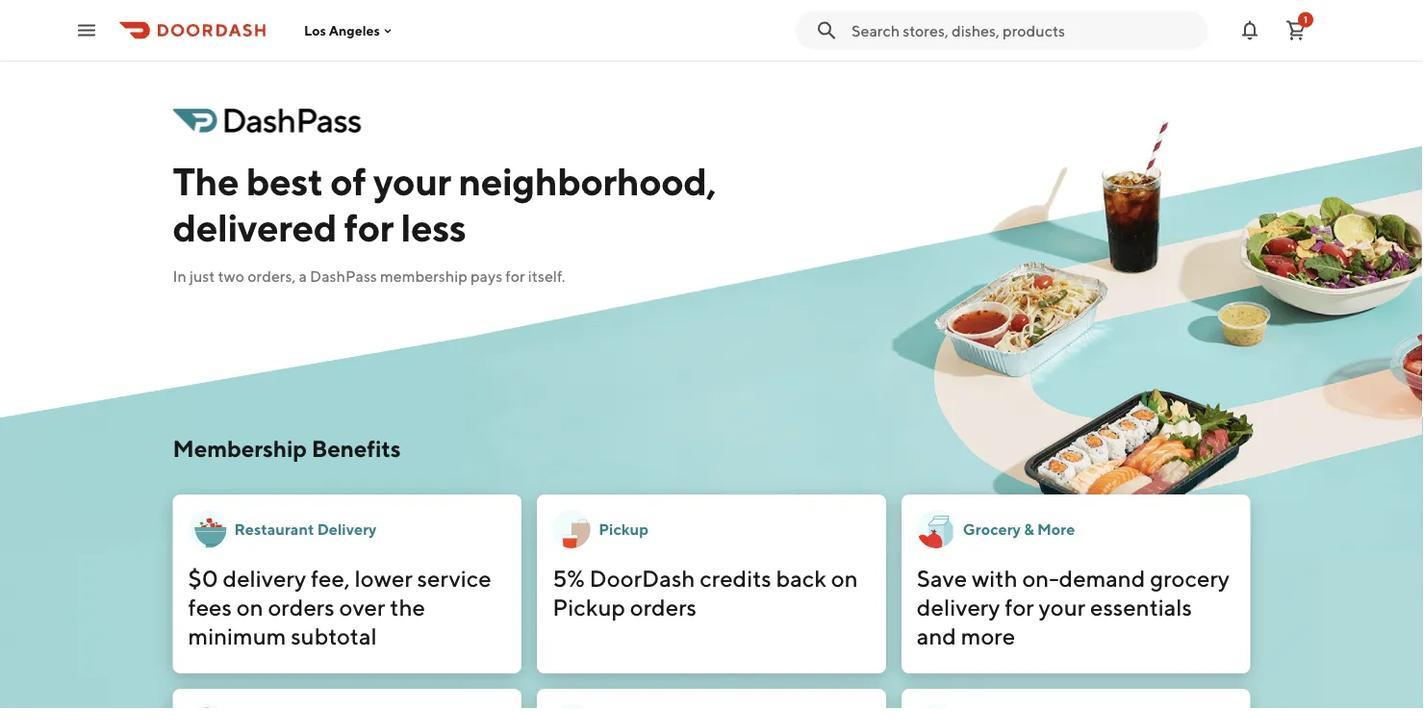 Task type: locate. For each thing, give the bounding box(es) containing it.
los angeles
[[304, 22, 380, 38]]

doordash
[[590, 564, 695, 592]]

with
[[972, 564, 1018, 592]]

2 vertical spatial for
[[1005, 593, 1034, 621]]

credits
[[700, 564, 772, 592]]

0 horizontal spatial delivery
[[223, 564, 306, 592]]

for for save
[[1005, 593, 1034, 621]]

in just two orders, a dashpass membership pays for itself.
[[173, 267, 565, 285]]

0 vertical spatial for
[[344, 204, 394, 250]]

pays
[[471, 267, 503, 285]]

for down on-
[[1005, 593, 1034, 621]]

$0 delivery fee, lower service fees on orders over the minimum subtotal
[[188, 564, 492, 650]]

2 orders from the left
[[630, 593, 697, 621]]

0 horizontal spatial for
[[344, 204, 394, 250]]

more
[[961, 622, 1016, 650]]

delivery down restaurant
[[223, 564, 306, 592]]

your inside the best of your neighborhood, delivered for less
[[373, 158, 451, 204]]

delivery
[[223, 564, 306, 592], [917, 593, 1000, 621]]

your up less
[[373, 158, 451, 204]]

1 horizontal spatial for
[[506, 267, 525, 285]]

your down on-
[[1039, 593, 1086, 621]]

delivery down save
[[917, 593, 1000, 621]]

orders inside '5% doordash credits back on pickup orders'
[[630, 593, 697, 621]]

0 horizontal spatial on
[[237, 593, 263, 621]]

best
[[246, 158, 323, 204]]

on
[[831, 564, 858, 592], [237, 593, 263, 621]]

the
[[390, 593, 425, 621]]

your
[[373, 158, 451, 204], [1039, 593, 1086, 621]]

benefits
[[312, 435, 401, 462]]

pickup up doordash
[[599, 520, 649, 538]]

los
[[304, 22, 326, 38]]

fee,
[[311, 564, 350, 592]]

the best of your neighborhood, delivered for less
[[173, 158, 716, 250]]

1 horizontal spatial delivery
[[917, 593, 1000, 621]]

1 horizontal spatial your
[[1039, 593, 1086, 621]]

0 horizontal spatial your
[[373, 158, 451, 204]]

for inside the best of your neighborhood, delivered for less
[[344, 204, 394, 250]]

save
[[917, 564, 968, 592]]

orders inside $0 delivery fee, lower service fees on orders over the minimum subtotal
[[268, 593, 335, 621]]

$0
[[188, 564, 218, 592]]

0 horizontal spatial orders
[[268, 593, 335, 621]]

orders
[[268, 593, 335, 621], [630, 593, 697, 621]]

0 vertical spatial delivery
[[223, 564, 306, 592]]

1 horizontal spatial on
[[831, 564, 858, 592]]

1 horizontal spatial orders
[[630, 593, 697, 621]]

for
[[344, 204, 394, 250], [506, 267, 525, 285], [1005, 593, 1034, 621]]

1 vertical spatial delivery
[[917, 593, 1000, 621]]

service
[[417, 564, 492, 592]]

more
[[1037, 520, 1075, 538]]

for up in just two orders, a dashpass membership pays for itself.
[[344, 204, 394, 250]]

for right pays
[[506, 267, 525, 285]]

0 vertical spatial your
[[373, 158, 451, 204]]

orders down doordash
[[630, 593, 697, 621]]

two
[[218, 267, 245, 285]]

2 horizontal spatial for
[[1005, 593, 1034, 621]]

open menu image
[[75, 19, 98, 42]]

0 vertical spatial on
[[831, 564, 858, 592]]

subtotal
[[291, 622, 377, 650]]

pickup down 5%
[[553, 593, 626, 621]]

delivered
[[173, 204, 337, 250]]

pickup
[[599, 520, 649, 538], [553, 593, 626, 621]]

1 items, open order cart image
[[1285, 19, 1308, 42]]

back
[[776, 564, 827, 592]]

on up minimum
[[237, 593, 263, 621]]

1 vertical spatial pickup
[[553, 593, 626, 621]]

1 vertical spatial your
[[1039, 593, 1086, 621]]

membership
[[173, 435, 307, 462]]

5%
[[553, 564, 585, 592]]

less
[[401, 204, 466, 250]]

1 orders from the left
[[268, 593, 335, 621]]

itself.
[[528, 267, 565, 285]]

on inside $0 delivery fee, lower service fees on orders over the minimum subtotal
[[237, 593, 263, 621]]

restaurant delivery
[[234, 520, 377, 538]]

5% doordash credits back on pickup orders
[[553, 564, 858, 621]]

1 vertical spatial on
[[237, 593, 263, 621]]

your inside save with on-demand grocery delivery for your essentials and more
[[1039, 593, 1086, 621]]

orders down fee,
[[268, 593, 335, 621]]

orders,
[[248, 267, 296, 285]]

dashpass
[[310, 267, 377, 285]]

on right back
[[831, 564, 858, 592]]

for inside save with on-demand grocery delivery for your essentials and more
[[1005, 593, 1034, 621]]

grocery
[[963, 520, 1021, 538]]



Task type: describe. For each thing, give the bounding box(es) containing it.
delivery inside save with on-demand grocery delivery for your essentials and more
[[917, 593, 1000, 621]]

save with on-demand grocery delivery for your essentials and more
[[917, 564, 1230, 650]]

and
[[917, 622, 957, 650]]

1
[[1304, 14, 1308, 25]]

notification bell image
[[1239, 19, 1262, 42]]

&
[[1024, 520, 1034, 538]]

membership benefits
[[173, 435, 401, 462]]

on-
[[1022, 564, 1059, 592]]

Store search: begin typing to search for stores available on DoorDash text field
[[852, 20, 1196, 41]]

los angeles button
[[304, 22, 395, 38]]

just
[[190, 267, 215, 285]]

delivery inside $0 delivery fee, lower service fees on orders over the minimum subtotal
[[223, 564, 306, 592]]

pickup inside '5% doordash credits back on pickup orders'
[[553, 593, 626, 621]]

the
[[173, 158, 239, 204]]

grocery
[[1150, 564, 1230, 592]]

demand
[[1059, 564, 1146, 592]]

lower
[[355, 564, 413, 592]]

of
[[330, 158, 366, 204]]

membership
[[380, 267, 468, 285]]

angeles
[[329, 22, 380, 38]]

grocery & more
[[963, 520, 1075, 538]]

for for the
[[344, 204, 394, 250]]

on inside '5% doordash credits back on pickup orders'
[[831, 564, 858, 592]]

restaurant
[[234, 520, 314, 538]]

over
[[339, 593, 385, 621]]

essentials
[[1090, 593, 1192, 621]]

in
[[173, 267, 186, 285]]

1 vertical spatial for
[[506, 267, 525, 285]]

a
[[299, 267, 307, 285]]

0 vertical spatial pickup
[[599, 520, 649, 538]]

minimum
[[188, 622, 286, 650]]

neighborhood,
[[459, 158, 716, 204]]

delivery
[[317, 520, 377, 538]]

fees
[[188, 593, 232, 621]]

1 button
[[1277, 11, 1316, 50]]



Task type: vqa. For each thing, say whether or not it's contained in the screenshot.
Hand it to me
no



